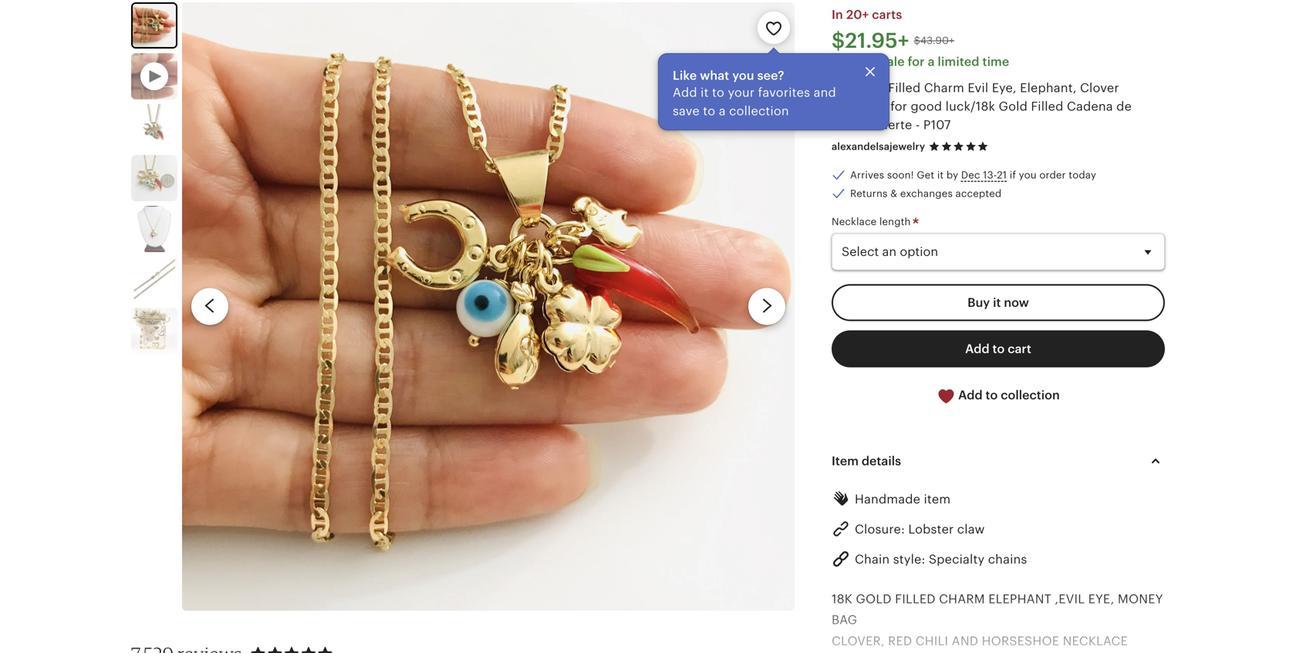 Task type: locate. For each thing, give the bounding box(es) containing it.
closure:
[[855, 523, 905, 537]]

for
[[908, 55, 925, 69], [891, 100, 907, 113]]

1 horizontal spatial you
[[1019, 169, 1037, 181]]

1 horizontal spatial a
[[928, 55, 935, 69]]

2 18k from the top
[[832, 592, 853, 606]]

carts
[[872, 8, 902, 22]]

filled down elephant,
[[1031, 100, 1064, 113]]

filled down sale
[[888, 81, 921, 95]]

save
[[673, 104, 700, 118]]

1 vertical spatial add
[[965, 342, 990, 356]]

0 horizontal spatial 18k gold filled charm evil eye elephant clover necklace for image 1 image
[[133, 4, 176, 47]]

1 necklace from the top
[[832, 100, 887, 113]]

like what you see? add it to your favorites and save to a collection
[[673, 69, 836, 118]]

handmade
[[855, 492, 920, 506]]

18k for 18k gold filled charm elephant ,evil eye, money bag clover, red chili and horseshoe necklace
[[832, 592, 853, 606]]

buy
[[968, 296, 990, 310]]

if
[[1010, 169, 1016, 181]]

and
[[952, 634, 978, 648]]

necklace up buena
[[832, 100, 887, 113]]

tooltip
[[658, 49, 890, 130]]

it right buy
[[993, 296, 1001, 310]]

you inside the like what you see? add it to your favorites and save to a collection
[[732, 69, 754, 83]]

add
[[673, 86, 697, 99], [965, 342, 990, 356], [958, 388, 983, 402]]

0 vertical spatial you
[[732, 69, 754, 83]]

1 vertical spatial a
[[719, 104, 726, 118]]

in 20+ carts
[[832, 8, 902, 22]]

18k gold filled charm evil eye elephant clover necklace for image 1 image
[[182, 2, 795, 611], [133, 4, 176, 47]]

in
[[832, 8, 843, 22]]

add to collection button
[[832, 377, 1165, 415]]

0 horizontal spatial a
[[719, 104, 726, 118]]

item
[[924, 492, 951, 506]]

it left 'by'
[[937, 169, 944, 181]]

add left the cart
[[965, 342, 990, 356]]

eye,
[[1088, 592, 1114, 606]]

a down the $43.90+
[[928, 55, 935, 69]]

0 horizontal spatial collection
[[729, 104, 789, 118]]

50%
[[832, 55, 858, 69]]

off
[[861, 55, 878, 69]]

1 vertical spatial gold
[[999, 100, 1028, 113]]

it
[[701, 86, 709, 99], [937, 169, 944, 181], [993, 296, 1001, 310]]

1 vertical spatial you
[[1019, 169, 1037, 181]]

evil
[[968, 81, 989, 95]]

2 vertical spatial add
[[958, 388, 983, 402]]

to down the what on the top right
[[712, 86, 725, 99]]

0 vertical spatial necklace
[[832, 100, 887, 113]]

18k gold filled charm evil eye elephant clover necklace for image 6 image
[[131, 308, 177, 354]]

gold down off
[[856, 81, 885, 95]]

exchanges
[[900, 188, 953, 200]]

alexandelsajewelry link
[[832, 141, 925, 152]]

18k down "50%"
[[832, 81, 853, 95]]

2 horizontal spatial it
[[993, 296, 1001, 310]]

filled
[[888, 81, 921, 95], [1031, 100, 1064, 113]]

cadena
[[1067, 100, 1113, 113]]

18k up bag
[[832, 592, 853, 606]]

21
[[997, 169, 1007, 181]]

1 horizontal spatial filled
[[1031, 100, 1064, 113]]

0 horizontal spatial filled
[[888, 81, 921, 95]]

gold
[[856, 81, 885, 95], [999, 100, 1028, 113]]

sale
[[881, 55, 905, 69]]

1 vertical spatial it
[[937, 169, 944, 181]]

a
[[928, 55, 935, 69], [719, 104, 726, 118]]

0 horizontal spatial gold
[[856, 81, 885, 95]]

add inside the like what you see? add it to your favorites and save to a collection
[[673, 86, 697, 99]]

18k gold filled charm evil eye elephant clover necklace for image 2 image
[[131, 104, 177, 150]]

tooltip containing like what you see?
[[658, 49, 890, 130]]

soon! get
[[887, 169, 935, 181]]

1 horizontal spatial collection
[[1001, 388, 1060, 402]]

0 vertical spatial collection
[[729, 104, 789, 118]]

add to collection
[[955, 388, 1060, 402]]

buy it now
[[968, 296, 1029, 310]]

0 vertical spatial a
[[928, 55, 935, 69]]

a right save
[[719, 104, 726, 118]]

necklace
[[832, 100, 887, 113], [832, 216, 877, 227]]

collection down your
[[729, 104, 789, 118]]

claw
[[957, 523, 985, 537]]

18k gold filled charm evil eye elephant clover necklace for image 3 image
[[131, 155, 177, 201]]

1 horizontal spatial it
[[937, 169, 944, 181]]

0 vertical spatial gold
[[856, 81, 885, 95]]

0 vertical spatial it
[[701, 86, 709, 99]]

1 vertical spatial filled
[[1031, 100, 1064, 113]]

add for add to cart
[[965, 342, 990, 356]]

chain style: specialty chains
[[855, 553, 1027, 567]]

18k
[[832, 81, 853, 95], [832, 592, 853, 606]]

1 horizontal spatial gold
[[999, 100, 1028, 113]]

luck/18k
[[946, 100, 995, 113]]

$43.90+
[[914, 35, 954, 46]]

collection inside button
[[1001, 388, 1060, 402]]

18k inside "18k gold filled charm evil eye, elephant, clover necklace for good luck/18k gold filled cadena de buena suerte - p107"
[[832, 81, 853, 95]]

1 vertical spatial for
[[891, 100, 907, 113]]

chains
[[988, 553, 1027, 567]]

18k inside the "18k gold filled charm elephant ,evil eye, money bag clover, red chili and horseshoe necklace"
[[832, 592, 853, 606]]

gold down eye,
[[999, 100, 1028, 113]]

collection down the cart
[[1001, 388, 1060, 402]]

1 vertical spatial necklace
[[832, 216, 877, 227]]

your
[[728, 86, 755, 99]]

add down like
[[673, 86, 697, 99]]

clover,
[[832, 634, 885, 648]]

returns & exchanges accepted
[[850, 188, 1002, 200]]

you up your
[[732, 69, 754, 83]]

it inside the like what you see? add it to your favorites and save to a collection
[[701, 86, 709, 99]]

you
[[732, 69, 754, 83], [1019, 169, 1037, 181]]

0 vertical spatial 18k
[[832, 81, 853, 95]]

see?
[[757, 69, 784, 83]]

details
[[862, 454, 901, 468]]

chili
[[916, 634, 948, 648]]

to
[[712, 86, 725, 99], [703, 104, 715, 118], [993, 342, 1005, 356], [986, 388, 998, 402]]

add down add to cart button
[[958, 388, 983, 402]]

0 vertical spatial add
[[673, 86, 697, 99]]

elephant
[[988, 592, 1052, 606]]

favorites
[[758, 86, 810, 99]]

2 vertical spatial it
[[993, 296, 1001, 310]]

1 vertical spatial 18k
[[832, 592, 853, 606]]

for right sale
[[908, 55, 925, 69]]

add to cart
[[965, 342, 1031, 356]]

money
[[1118, 592, 1163, 606]]

1 vertical spatial collection
[[1001, 388, 1060, 402]]

specialty
[[929, 553, 985, 567]]

0 horizontal spatial it
[[701, 86, 709, 99]]

$21.95+
[[832, 29, 909, 52]]

0 horizontal spatial you
[[732, 69, 754, 83]]

buy it now button
[[832, 284, 1165, 321]]

collection
[[729, 104, 789, 118], [1001, 388, 1060, 402]]

it down the what on the top right
[[701, 86, 709, 99]]

1 horizontal spatial 18k gold filled charm evil eye elephant clover necklace for image 1 image
[[182, 2, 795, 611]]

for up the suerte
[[891, 100, 907, 113]]

necklace down returns
[[832, 216, 877, 227]]

0 vertical spatial for
[[908, 55, 925, 69]]

18k gold filled charm evil eye elephant clover necklace for image 5 image
[[131, 257, 177, 303]]

item details button
[[818, 443, 1179, 480]]

you right if
[[1019, 169, 1037, 181]]

1 18k from the top
[[832, 81, 853, 95]]

13-
[[983, 169, 997, 181]]

elephant,
[[1020, 81, 1077, 95]]



Task type: describe. For each thing, give the bounding box(es) containing it.
to left the cart
[[993, 342, 1005, 356]]

alexandelsajewelry
[[832, 141, 925, 152]]

eye,
[[992, 81, 1017, 95]]

arrives
[[850, 169, 884, 181]]

50% off sale for a limited time
[[832, 55, 1009, 69]]

returns
[[850, 188, 888, 200]]

it inside 'button'
[[993, 296, 1001, 310]]

what
[[700, 69, 729, 83]]

filled
[[895, 592, 936, 606]]

to down add to cart button
[[986, 388, 998, 402]]

18k for 18k gold filled charm evil eye, elephant, clover necklace for good luck/18k gold filled cadena de buena suerte - p107
[[832, 81, 853, 95]]

length
[[879, 216, 911, 227]]

like
[[673, 69, 697, 83]]

time
[[983, 55, 1009, 69]]

suerte
[[873, 118, 912, 132]]

cart
[[1008, 342, 1031, 356]]

item
[[832, 454, 859, 468]]

0 vertical spatial filled
[[888, 81, 921, 95]]

,evil
[[1055, 592, 1085, 606]]

a inside the like what you see? add it to your favorites and save to a collection
[[719, 104, 726, 118]]

18k gold filled charm evil eye, elephant, clover necklace for good luck/18k gold filled cadena de buena suerte - p107
[[832, 81, 1132, 132]]

by
[[947, 169, 959, 181]]

style:
[[893, 553, 925, 567]]

limited
[[938, 55, 980, 69]]

gold
[[856, 592, 892, 606]]

lobster
[[908, 523, 954, 537]]

bag
[[832, 613, 857, 627]]

now
[[1004, 296, 1029, 310]]

dec
[[961, 169, 980, 181]]

necklace
[[1063, 634, 1128, 648]]

arrives soon! get it by dec 13-21 if you order today
[[850, 169, 1096, 181]]

chain
[[855, 553, 890, 567]]

20+
[[846, 8, 869, 22]]

&
[[890, 188, 898, 200]]

to right save
[[703, 104, 715, 118]]

for inside "18k gold filled charm evil eye, elephant, clover necklace for good luck/18k gold filled cadena de buena suerte - p107"
[[891, 100, 907, 113]]

18k gold filled charm evil eye elephant clover necklace for image 4 image
[[131, 206, 177, 252]]

-
[[916, 118, 920, 132]]

collection inside the like what you see? add it to your favorites and save to a collection
[[729, 104, 789, 118]]

handmade item
[[855, 492, 951, 506]]

necklace length
[[832, 216, 914, 227]]

charm
[[939, 592, 985, 606]]

de
[[1117, 100, 1132, 113]]

today
[[1069, 169, 1096, 181]]

add to cart button
[[832, 331, 1165, 368]]

p107
[[923, 118, 951, 132]]

good
[[911, 100, 942, 113]]

charm
[[924, 81, 964, 95]]

18k gold filled charm elephant ,evil eye, money bag clover, red chili and horseshoe necklace
[[832, 592, 1163, 653]]

and
[[814, 86, 836, 99]]

item details
[[832, 454, 901, 468]]

necklace inside "18k gold filled charm evil eye, elephant, clover necklace for good luck/18k gold filled cadena de buena suerte - p107"
[[832, 100, 887, 113]]

$21.95+ $43.90+
[[832, 29, 954, 52]]

horseshoe
[[982, 634, 1059, 648]]

add for add to collection
[[958, 388, 983, 402]]

2 necklace from the top
[[832, 216, 877, 227]]

buena
[[832, 118, 869, 132]]

clover
[[1080, 81, 1119, 95]]

accepted
[[956, 188, 1002, 200]]

order
[[1040, 169, 1066, 181]]

closure: lobster claw
[[855, 523, 985, 537]]

red
[[888, 634, 912, 648]]



Task type: vqa. For each thing, say whether or not it's contained in the screenshot.
a inside like what you see? add it to your favorites and save to a collection
yes



